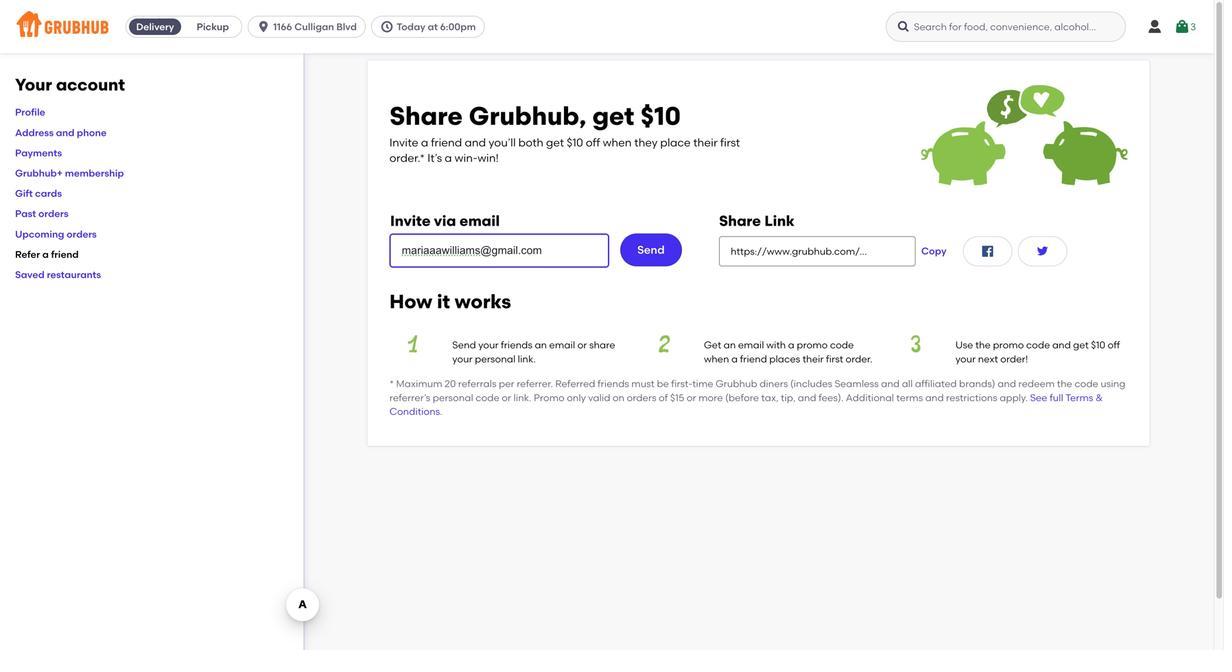 Task type: vqa. For each thing, say whether or not it's contained in the screenshot.
the •
no



Task type: locate. For each thing, give the bounding box(es) containing it.
send for send
[[637, 243, 665, 257]]

your up the referrals
[[478, 339, 499, 351]]

order!
[[1000, 353, 1028, 365]]

email for invite via email
[[460, 212, 500, 230]]

svg image inside 3 button
[[1174, 19, 1190, 35]]

1 an from the left
[[535, 339, 547, 351]]

get
[[592, 101, 634, 132], [546, 136, 564, 149], [1073, 339, 1089, 351]]

share left link
[[719, 212, 761, 230]]

0 vertical spatial link.
[[518, 353, 536, 365]]

2 horizontal spatial friend
[[740, 353, 767, 365]]

past orders link
[[15, 208, 68, 220]]

saved restaurants link
[[15, 269, 101, 281]]

and
[[56, 127, 75, 138], [465, 136, 486, 149], [1052, 339, 1071, 351], [881, 378, 900, 390], [998, 378, 1016, 390], [798, 392, 816, 404], [925, 392, 944, 404]]

1 vertical spatial share
[[719, 212, 761, 230]]

or left share
[[577, 339, 587, 351]]

0 horizontal spatial personal
[[433, 392, 473, 404]]

orders up upcoming orders
[[38, 208, 68, 220]]

2 promo from the left
[[993, 339, 1024, 351]]

profile
[[15, 107, 45, 118]]

1 vertical spatial send
[[452, 339, 476, 351]]

Search for food, convenience, alcohol... search field
[[886, 12, 1126, 42]]

.
[[440, 406, 442, 418]]

step 3 image
[[893, 336, 939, 353]]

orders down must
[[627, 392, 656, 404]]

invite
[[389, 136, 418, 149], [390, 212, 431, 230]]

3 button
[[1174, 14, 1196, 39]]

share inside share grubhub, get $10 invite a friend and you'll both get $10 off when they place their first order.* it's a win-win!
[[389, 101, 463, 132]]

1 vertical spatial when
[[704, 353, 729, 365]]

gift
[[15, 188, 33, 199]]

time
[[692, 378, 713, 390]]

code up order!
[[1026, 339, 1050, 351]]

0 vertical spatial when
[[603, 136, 632, 149]]

0 horizontal spatial get
[[546, 136, 564, 149]]

1 vertical spatial $10
[[567, 136, 583, 149]]

a
[[421, 136, 428, 149], [445, 151, 452, 165], [42, 249, 49, 260], [788, 339, 795, 351], [731, 353, 738, 365]]

and down '(includes'
[[798, 392, 816, 404]]

refer
[[15, 249, 40, 260]]

0 horizontal spatial first
[[720, 136, 740, 149]]

3
[[1190, 21, 1196, 32]]

0 vertical spatial their
[[693, 136, 718, 149]]

0 horizontal spatial when
[[603, 136, 632, 149]]

personal down 20
[[433, 392, 473, 404]]

an
[[535, 339, 547, 351], [724, 339, 736, 351]]

1 horizontal spatial when
[[704, 353, 729, 365]]

1 horizontal spatial first
[[826, 353, 843, 365]]

1 promo from the left
[[797, 339, 828, 351]]

your up 20
[[452, 353, 473, 365]]

friend
[[431, 136, 462, 149], [51, 249, 79, 260], [740, 353, 767, 365]]

2 horizontal spatial svg image
[[1147, 19, 1163, 35]]

off inside share grubhub, get $10 invite a friend and you'll both get $10 off when they place their first order.* it's a win-win!
[[586, 136, 600, 149]]

additional
[[846, 392, 894, 404]]

1 horizontal spatial $10
[[641, 101, 681, 132]]

svg image inside "today at 6:00pm" button
[[380, 20, 394, 34]]

referrals
[[458, 378, 497, 390]]

1 horizontal spatial share
[[719, 212, 761, 230]]

1 vertical spatial first
[[826, 353, 843, 365]]

1 vertical spatial get
[[546, 136, 564, 149]]

1166 culligan blvd
[[273, 21, 357, 33]]

1 vertical spatial their
[[803, 353, 824, 365]]

svg image left 3 button
[[1147, 19, 1163, 35]]

referred
[[555, 378, 595, 390]]

email
[[460, 212, 500, 230], [549, 339, 575, 351], [738, 339, 764, 351]]

1 horizontal spatial email
[[549, 339, 575, 351]]

off inside use the promo code and get $10 off your next order!
[[1108, 339, 1120, 351]]

0 vertical spatial friend
[[431, 136, 462, 149]]

invite up order.*
[[389, 136, 418, 149]]

2 vertical spatial orders
[[627, 392, 656, 404]]

when down get
[[704, 353, 729, 365]]

first right place
[[720, 136, 740, 149]]

friend up saved restaurants
[[51, 249, 79, 260]]

get right both
[[546, 136, 564, 149]]

1 horizontal spatial send
[[637, 243, 665, 257]]

share for link
[[719, 212, 761, 230]]

copy button
[[916, 236, 952, 266]]

1 horizontal spatial friend
[[431, 136, 462, 149]]

1 horizontal spatial their
[[803, 353, 824, 365]]

0 horizontal spatial off
[[586, 136, 600, 149]]

1 vertical spatial orders
[[67, 228, 97, 240]]

terms
[[1066, 392, 1093, 404]]

$15
[[670, 392, 684, 404]]

send for send your friends an email or share your personal link.
[[452, 339, 476, 351]]

*
[[389, 378, 394, 390]]

svg image
[[1174, 19, 1190, 35], [257, 20, 270, 34], [897, 20, 911, 34], [1034, 243, 1051, 260]]

pickup button
[[184, 16, 242, 38]]

and up redeem
[[1052, 339, 1071, 351]]

2 horizontal spatial $10
[[1091, 339, 1105, 351]]

email left 'with'
[[738, 339, 764, 351]]

on
[[613, 392, 625, 404]]

only
[[567, 392, 586, 404]]

0 horizontal spatial send
[[452, 339, 476, 351]]

payments
[[15, 147, 62, 159]]

you'll
[[489, 136, 516, 149]]

0 horizontal spatial email
[[460, 212, 500, 230]]

redeem
[[1018, 378, 1055, 390]]

your
[[478, 339, 499, 351], [452, 353, 473, 365], [956, 353, 976, 365]]

or inside send your friends an email or share your personal link.
[[577, 339, 587, 351]]

None text field
[[719, 236, 916, 266]]

$10 right both
[[567, 136, 583, 149]]

svg image inside 1166 culligan blvd button
[[257, 20, 270, 34]]

0 vertical spatial share
[[389, 101, 463, 132]]

to
[[1106, 438, 1116, 450]]

proceed to checkout button
[[1022, 432, 1206, 457]]

friend inside get an email with a promo code when a friend places their first order.
[[740, 353, 767, 365]]

personal up per
[[475, 353, 516, 365]]

1 horizontal spatial off
[[1108, 339, 1120, 351]]

first inside get an email with a promo code when a friend places their first order.
[[826, 353, 843, 365]]

off left the they
[[586, 136, 600, 149]]

1 horizontal spatial svg image
[[979, 243, 996, 260]]

0 vertical spatial $10
[[641, 101, 681, 132]]

terms
[[896, 392, 923, 404]]

friends up "on"
[[598, 378, 629, 390]]

svg image left today
[[380, 20, 394, 34]]

must
[[631, 378, 655, 390]]

their inside get an email with a promo code when a friend places their first order.
[[803, 353, 824, 365]]

get up terms
[[1073, 339, 1089, 351]]

personal
[[475, 353, 516, 365], [433, 392, 473, 404]]

the up next
[[975, 339, 991, 351]]

grubhub+ membership link
[[15, 167, 124, 179]]

0 horizontal spatial your
[[452, 353, 473, 365]]

be
[[657, 378, 669, 390]]

their up '(includes'
[[803, 353, 824, 365]]

svg image right copy button
[[979, 243, 996, 260]]

1 vertical spatial off
[[1108, 339, 1120, 351]]

0 horizontal spatial $10
[[567, 136, 583, 149]]

today
[[397, 21, 425, 33]]

0 vertical spatial friends
[[501, 339, 532, 351]]

their
[[693, 136, 718, 149], [803, 353, 824, 365]]

friends up per
[[501, 339, 532, 351]]

$10 up place
[[641, 101, 681, 132]]

2 vertical spatial friend
[[740, 353, 767, 365]]

an up referrer.
[[535, 339, 547, 351]]

first inside share grubhub, get $10 invite a friend and you'll both get $10 off when they place their first order.* it's a win-win!
[[720, 136, 740, 149]]

or
[[577, 339, 587, 351], [502, 392, 511, 404], [687, 392, 696, 404]]

share
[[389, 101, 463, 132], [719, 212, 761, 230]]

your
[[15, 75, 52, 95]]

$10
[[641, 101, 681, 132], [567, 136, 583, 149], [1091, 339, 1105, 351]]

or down per
[[502, 392, 511, 404]]

1 horizontal spatial or
[[577, 339, 587, 351]]

email right via
[[460, 212, 500, 230]]

promo up "places"
[[797, 339, 828, 351]]

0 vertical spatial first
[[720, 136, 740, 149]]

link. up referrer.
[[518, 353, 536, 365]]

address
[[15, 127, 54, 138]]

0 vertical spatial get
[[592, 101, 634, 132]]

0 horizontal spatial share
[[389, 101, 463, 132]]

and inside use the promo code and get $10 off your next order!
[[1052, 339, 1071, 351]]

your inside use the promo code and get $10 off your next order!
[[956, 353, 976, 365]]

0 vertical spatial orders
[[38, 208, 68, 220]]

a up grubhub
[[731, 353, 738, 365]]

use
[[956, 339, 973, 351]]

0 vertical spatial off
[[586, 136, 600, 149]]

link. inside send your friends an email or share your personal link.
[[518, 353, 536, 365]]

friends inside send your friends an email or share your personal link.
[[501, 339, 532, 351]]

* maximum 20 referrals per referrer. referred friends must be first-time grubhub diners (includes seamless and all affiliated brands) and redeem the code using referrer's personal code or link. promo only valid on orders of $15 or more (before tax, tip, and fees). additional terms and restrictions apply.
[[389, 378, 1126, 404]]

their inside share grubhub, get $10 invite a friend and you'll both get $10 off when they place their first order.* it's a win-win!
[[693, 136, 718, 149]]

first left order.
[[826, 353, 843, 365]]

the up full
[[1057, 378, 1072, 390]]

their right place
[[693, 136, 718, 149]]

promo
[[797, 339, 828, 351], [993, 339, 1024, 351]]

2 vertical spatial $10
[[1091, 339, 1105, 351]]

email inside send your friends an email or share your personal link.
[[549, 339, 575, 351]]

1 vertical spatial friend
[[51, 249, 79, 260]]

2 an from the left
[[724, 339, 736, 351]]

0 horizontal spatial their
[[693, 136, 718, 149]]

0 horizontal spatial friends
[[501, 339, 532, 351]]

send button
[[620, 234, 682, 266]]

friend inside share grubhub, get $10 invite a friend and you'll both get $10 off when they place their first order.* it's a win-win!
[[431, 136, 462, 149]]

an right get
[[724, 339, 736, 351]]

1 horizontal spatial personal
[[475, 353, 516, 365]]

1 horizontal spatial an
[[724, 339, 736, 351]]

1 vertical spatial link.
[[514, 392, 532, 404]]

0 horizontal spatial an
[[535, 339, 547, 351]]

1 horizontal spatial friends
[[598, 378, 629, 390]]

friend up the it's
[[431, 136, 462, 149]]

the inside * maximum 20 referrals per referrer. referred friends must be first-time grubhub diners (includes seamless and all affiliated brands) and redeem the code using referrer's personal code or link. promo only valid on orders of $15 or more (before tax, tip, and fees). additional terms and restrictions apply.
[[1057, 378, 1072, 390]]

off up using
[[1108, 339, 1120, 351]]

1 vertical spatial personal
[[433, 392, 473, 404]]

svg image
[[1147, 19, 1163, 35], [380, 20, 394, 34], [979, 243, 996, 260]]

seamless
[[835, 378, 879, 390]]

2 horizontal spatial email
[[738, 339, 764, 351]]

send inside send your friends an email or share your personal link.
[[452, 339, 476, 351]]

email left share
[[549, 339, 575, 351]]

2 vertical spatial get
[[1073, 339, 1089, 351]]

tax,
[[761, 392, 779, 404]]

promo up order!
[[993, 339, 1024, 351]]

(before
[[725, 392, 759, 404]]

or right $15
[[687, 392, 696, 404]]

0 vertical spatial send
[[637, 243, 665, 257]]

0 horizontal spatial the
[[975, 339, 991, 351]]

2 horizontal spatial your
[[956, 353, 976, 365]]

grubhub+ membership
[[15, 167, 124, 179]]

promo
[[534, 392, 565, 404]]

your down use
[[956, 353, 976, 365]]

1 vertical spatial the
[[1057, 378, 1072, 390]]

first
[[720, 136, 740, 149], [826, 353, 843, 365]]

invite left via
[[390, 212, 431, 230]]

1 horizontal spatial promo
[[993, 339, 1024, 351]]

tip,
[[781, 392, 796, 404]]

when inside get an email with a promo code when a friend places their first order.
[[704, 353, 729, 365]]

1 vertical spatial friends
[[598, 378, 629, 390]]

send inside button
[[637, 243, 665, 257]]

they
[[634, 136, 658, 149]]

when left the they
[[603, 136, 632, 149]]

0 vertical spatial the
[[975, 339, 991, 351]]

2 horizontal spatial get
[[1073, 339, 1089, 351]]

1166 culligan blvd button
[[248, 16, 371, 38]]

0 vertical spatial invite
[[389, 136, 418, 149]]

share up the it's
[[389, 101, 463, 132]]

and up win-
[[465, 136, 486, 149]]

off
[[586, 136, 600, 149], [1108, 339, 1120, 351]]

using
[[1101, 378, 1126, 390]]

invite inside share grubhub, get $10 invite a friend and you'll both get $10 off when they place their first order.* it's a win-win!
[[389, 136, 418, 149]]

0 horizontal spatial friend
[[51, 249, 79, 260]]

0 vertical spatial personal
[[475, 353, 516, 365]]

copy
[[921, 245, 947, 257]]

0 horizontal spatial svg image
[[380, 20, 394, 34]]

a up the it's
[[421, 136, 428, 149]]

valid
[[588, 392, 610, 404]]

link. down referrer.
[[514, 392, 532, 404]]

email inside get an email with a promo code when a friend places their first order.
[[738, 339, 764, 351]]

order.*
[[389, 151, 425, 165]]

place
[[660, 136, 691, 149]]

proceed
[[1065, 438, 1104, 450]]

code up order.
[[830, 339, 854, 351]]

0 horizontal spatial promo
[[797, 339, 828, 351]]

personal inside send your friends an email or share your personal link.
[[475, 353, 516, 365]]

get up the they
[[592, 101, 634, 132]]

friend down 'with'
[[740, 353, 767, 365]]

1 horizontal spatial the
[[1057, 378, 1072, 390]]

$10 up using
[[1091, 339, 1105, 351]]

share link
[[719, 212, 795, 230]]

when
[[603, 136, 632, 149], [704, 353, 729, 365]]

orders up refer a friend link
[[67, 228, 97, 240]]



Task type: describe. For each thing, give the bounding box(es) containing it.
full
[[1050, 392, 1063, 404]]

blvd
[[336, 21, 357, 33]]

delivery button
[[126, 16, 184, 38]]

past
[[15, 208, 36, 220]]

orders inside * maximum 20 referrals per referrer. referred friends must be first-time grubhub diners (includes seamless and all affiliated brands) and redeem the code using referrer's personal code or link. promo only valid on orders of $15 or more (before tax, tip, and fees). additional terms and restrictions apply.
[[627, 392, 656, 404]]

send your friends an email or share your personal link.
[[452, 339, 615, 365]]

grubhub+
[[15, 167, 63, 179]]

&
[[1096, 392, 1103, 404]]

code down the referrals
[[476, 392, 499, 404]]

membership
[[65, 167, 124, 179]]

both
[[518, 136, 543, 149]]

win!
[[478, 151, 499, 165]]

affiliated
[[915, 378, 957, 390]]

step 2 image
[[641, 336, 688, 353]]

address and phone
[[15, 127, 107, 138]]

brands)
[[959, 378, 995, 390]]

more
[[699, 392, 723, 404]]

the inside use the promo code and get $10 off your next order!
[[975, 339, 991, 351]]

a right "refer"
[[42, 249, 49, 260]]

win-
[[455, 151, 478, 165]]

code inside get an email with a promo code when a friend places their first order.
[[830, 339, 854, 351]]

today at 6:00pm button
[[371, 16, 490, 38]]

upcoming
[[15, 228, 64, 240]]

with
[[766, 339, 786, 351]]

checkout
[[1118, 438, 1164, 450]]

gift cards link
[[15, 188, 62, 199]]

email for get an email with a promo code when a friend places their first order.
[[738, 339, 764, 351]]

friends inside * maximum 20 referrals per referrer. referred friends must be first-time grubhub diners (includes seamless and all affiliated brands) and redeem the code using referrer's personal code or link. promo only valid on orders of $15 or more (before tax, tip, and fees). additional terms and restrictions apply.
[[598, 378, 629, 390]]

conditions
[[389, 406, 440, 418]]

grubhub
[[716, 378, 757, 390]]

restaurants
[[47, 269, 101, 281]]

next
[[978, 353, 998, 365]]

promo inside use the promo code and get $10 off your next order!
[[993, 339, 1024, 351]]

share for grubhub,
[[389, 101, 463, 132]]

and down the affiliated
[[925, 392, 944, 404]]

see full terms & conditions link
[[389, 392, 1103, 418]]

get an email with a promo code when a friend places their first order.
[[704, 339, 873, 365]]

and inside share grubhub, get $10 invite a friend and you'll both get $10 off when they place their first order.* it's a win-win!
[[465, 136, 486, 149]]

restrictions
[[946, 392, 997, 404]]

1 vertical spatial invite
[[390, 212, 431, 230]]

a right 'with'
[[788, 339, 795, 351]]

address and phone link
[[15, 127, 107, 138]]

2 horizontal spatial or
[[687, 392, 696, 404]]

grubhub,
[[469, 101, 586, 132]]

share
[[589, 339, 615, 351]]

$10 inside use the promo code and get $10 off your next order!
[[1091, 339, 1105, 351]]

account
[[56, 75, 125, 95]]

today at 6:00pm
[[397, 21, 476, 33]]

and up apply.
[[998, 378, 1016, 390]]

how
[[389, 290, 432, 313]]

first-
[[671, 378, 692, 390]]

diners
[[760, 378, 788, 390]]

orders for upcoming orders
[[67, 228, 97, 240]]

use the promo code and get $10 off your next order!
[[956, 339, 1120, 365]]

places
[[769, 353, 800, 365]]

code inside use the promo code and get $10 off your next order!
[[1026, 339, 1050, 351]]

code up terms
[[1075, 378, 1098, 390]]

upcoming orders
[[15, 228, 97, 240]]

1 horizontal spatial get
[[592, 101, 634, 132]]

a right the it's
[[445, 151, 452, 165]]

1 horizontal spatial your
[[478, 339, 499, 351]]

it's
[[428, 151, 442, 165]]

step 1 image
[[389, 336, 436, 353]]

past orders
[[15, 208, 68, 220]]

20
[[445, 378, 456, 390]]

share grubhub, get $10 invite a friend and you'll both get $10 off when they place their first order.* it's a win-win!
[[389, 101, 740, 165]]

get
[[704, 339, 721, 351]]

see
[[1030, 392, 1047, 404]]

cards
[[35, 188, 62, 199]]

it
[[437, 290, 450, 313]]

all
[[902, 378, 913, 390]]

Enter your friend's email email field
[[390, 234, 609, 267]]

6:00pm
[[440, 21, 476, 33]]

and left phone
[[56, 127, 75, 138]]

1166
[[273, 21, 292, 33]]

see full terms & conditions
[[389, 392, 1103, 418]]

when inside share grubhub, get $10 invite a friend and you'll both get $10 off when they place their first order.* it's a win-win!
[[603, 136, 632, 149]]

invite via email
[[390, 212, 500, 230]]

refer a friend link
[[15, 249, 79, 260]]

refer a friend
[[15, 249, 79, 260]]

works
[[455, 290, 511, 313]]

per
[[499, 378, 514, 390]]

an inside send your friends an email or share your personal link.
[[535, 339, 547, 351]]

pickup
[[197, 21, 229, 33]]

saved restaurants
[[15, 269, 101, 281]]

gift cards
[[15, 188, 62, 199]]

promo inside get an email with a promo code when a friend places their first order.
[[797, 339, 828, 351]]

maximum
[[396, 378, 442, 390]]

and left all
[[881, 378, 900, 390]]

proceed to checkout
[[1065, 438, 1164, 450]]

referrer.
[[517, 378, 553, 390]]

of
[[659, 392, 668, 404]]

link. inside * maximum 20 referrals per referrer. referred friends must be first-time grubhub diners (includes seamless and all affiliated brands) and redeem the code using referrer's personal code or link. promo only valid on orders of $15 or more (before tax, tip, and fees). additional terms and restrictions apply.
[[514, 392, 532, 404]]

an inside get an email with a promo code when a friend places their first order.
[[724, 339, 736, 351]]

upcoming orders link
[[15, 228, 97, 240]]

share grubhub and save image
[[921, 82, 1128, 186]]

how it works
[[389, 290, 511, 313]]

0 horizontal spatial or
[[502, 392, 511, 404]]

fees).
[[819, 392, 844, 404]]

personal inside * maximum 20 referrals per referrer. referred friends must be first-time grubhub diners (includes seamless and all affiliated brands) and redeem the code using referrer's personal code or link. promo only valid on orders of $15 or more (before tax, tip, and fees). additional terms and restrictions apply.
[[433, 392, 473, 404]]

link
[[765, 212, 795, 230]]

delivery
[[136, 21, 174, 33]]

get inside use the promo code and get $10 off your next order!
[[1073, 339, 1089, 351]]

payments link
[[15, 147, 62, 159]]

orders for past orders
[[38, 208, 68, 220]]

main navigation navigation
[[0, 0, 1214, 54]]



